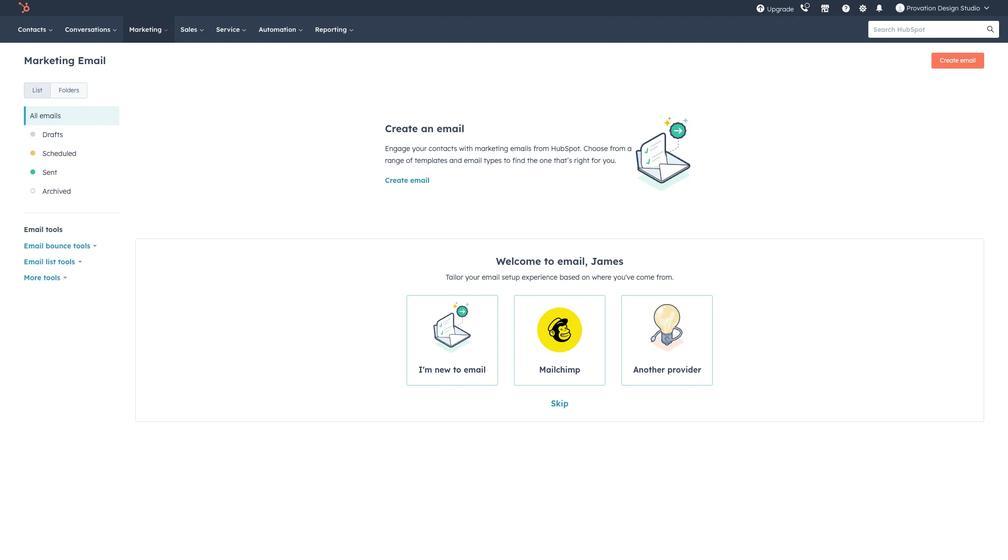 Task type: describe. For each thing, give the bounding box(es) containing it.
email inside engage your contacts with marketing emails from hubspot. choose from a range of templates and email types to find the one that's right for you.
[[464, 156, 482, 165]]

your for welcome
[[465, 273, 480, 282]]

another provider link
[[622, 295, 713, 386]]

create an email
[[385, 122, 465, 135]]

welcome to email, james
[[496, 255, 624, 268]]

marketing
[[475, 144, 509, 153]]

upgrade image
[[756, 4, 765, 13]]

you.
[[603, 156, 617, 165]]

provider
[[668, 365, 702, 375]]

choose
[[584, 144, 608, 153]]

hubspot.
[[551, 144, 582, 153]]

drafts button
[[24, 125, 119, 144]]

service
[[216, 25, 242, 33]]

welcome
[[496, 255, 541, 268]]

design
[[938, 4, 959, 12]]

and
[[450, 156, 462, 165]]

email down of
[[410, 176, 430, 185]]

skip
[[551, 399, 569, 409]]

sent
[[42, 168, 57, 177]]

help image
[[842, 4, 851, 13]]

email list tools button
[[24, 255, 82, 269]]

engage your contacts with marketing emails from hubspot. choose from a range of templates and email types to find the one that's right for you.
[[385, 144, 632, 165]]

provation design studio button
[[890, 0, 996, 16]]

contacts
[[429, 144, 457, 153]]

reporting link
[[309, 16, 360, 43]]

marketing email banner
[[24, 50, 985, 73]]

email tools
[[24, 225, 63, 234]]

email inside marketing email banner
[[961, 57, 976, 64]]

email bounce tools
[[24, 242, 90, 251]]

right
[[574, 156, 590, 165]]

email list tools
[[24, 258, 75, 267]]

all emails
[[30, 111, 61, 120]]

range
[[385, 156, 404, 165]]

emails inside engage your contacts with marketing emails from hubspot. choose from a range of templates and email types to find the one that's right for you.
[[510, 144, 532, 153]]

all emails button
[[24, 106, 119, 125]]

Mailchimp checkbox
[[514, 295, 606, 386]]

create email for the create email button in the marketing email banner
[[940, 57, 976, 64]]

1 from from the left
[[534, 144, 549, 153]]

conversations
[[65, 25, 112, 33]]

0 horizontal spatial create email button
[[385, 175, 430, 186]]

tools right list
[[58, 258, 75, 267]]

one
[[540, 156, 552, 165]]

email for email tools
[[24, 225, 44, 234]]

provation
[[907, 4, 936, 12]]

more
[[24, 274, 41, 282]]

all
[[30, 111, 38, 120]]

i'm
[[419, 365, 432, 375]]

email up contacts
[[437, 122, 465, 135]]

to inside engage your contacts with marketing emails from hubspot. choose from a range of templates and email types to find the one that's right for you.
[[504, 156, 511, 165]]

search image
[[988, 26, 995, 33]]

hubspot image
[[18, 2, 30, 14]]

create email for leftmost the create email button
[[385, 176, 430, 185]]

sent button
[[24, 163, 119, 182]]

1 vertical spatial create
[[385, 122, 418, 135]]

I'm new to email checkbox
[[407, 295, 498, 386]]

the
[[527, 156, 538, 165]]

upgrade
[[767, 5, 794, 13]]

james peterson image
[[896, 3, 905, 12]]

another
[[634, 365, 665, 375]]

on
[[582, 273, 590, 282]]

group containing list
[[24, 83, 88, 98]]

drafts
[[42, 130, 63, 139]]

i'm new to email
[[419, 365, 486, 375]]

archived button
[[24, 182, 119, 201]]

email bounce tools button
[[24, 239, 97, 253]]

search button
[[983, 21, 1000, 38]]

types
[[484, 156, 502, 165]]

from.
[[657, 273, 674, 282]]

List button
[[24, 83, 51, 98]]

your for create
[[412, 144, 427, 153]]

another provider
[[634, 365, 702, 375]]



Task type: vqa. For each thing, say whether or not it's contained in the screenshot.
sections
no



Task type: locate. For each thing, give the bounding box(es) containing it.
create email button down search hubspot "search box"
[[932, 53, 985, 69]]

tailor your email setup experience based on where you've come from.
[[446, 273, 674, 282]]

create email inside button
[[940, 57, 976, 64]]

1 vertical spatial marketing
[[24, 54, 75, 66]]

email up email bounce tools
[[24, 225, 44, 234]]

bounce
[[46, 242, 71, 251]]

you've
[[614, 273, 635, 282]]

hubspot link
[[12, 2, 37, 14]]

email inside banner
[[78, 54, 106, 66]]

your up of
[[412, 144, 427, 153]]

email right new
[[464, 365, 486, 375]]

create email
[[940, 57, 976, 64], [385, 176, 430, 185]]

folders
[[59, 87, 79, 94]]

create inside marketing email banner
[[940, 57, 959, 64]]

sales
[[181, 25, 199, 33]]

more tools button
[[24, 271, 67, 285]]

your
[[412, 144, 427, 153], [465, 273, 480, 282]]

find
[[513, 156, 525, 165]]

0 horizontal spatial emails
[[40, 111, 61, 120]]

0 horizontal spatial marketing
[[24, 54, 75, 66]]

contacts
[[18, 25, 48, 33]]

tools up email bounce tools
[[46, 225, 63, 234]]

emails right all
[[40, 111, 61, 120]]

help button
[[838, 0, 855, 16]]

marketing email
[[24, 54, 106, 66]]

tools right bounce
[[73, 242, 90, 251]]

1 vertical spatial create email button
[[385, 175, 430, 186]]

more tools
[[24, 274, 60, 282]]

0 horizontal spatial to
[[453, 365, 461, 375]]

service link
[[210, 16, 253, 43]]

0 horizontal spatial create email
[[385, 176, 430, 185]]

2 horizontal spatial to
[[544, 255, 555, 268]]

james
[[591, 255, 624, 268]]

settings image
[[859, 4, 868, 13]]

email,
[[558, 255, 588, 268]]

engage
[[385, 144, 410, 153]]

from
[[534, 144, 549, 153], [610, 144, 626, 153]]

calling icon button
[[796, 1, 813, 14]]

sales link
[[175, 16, 210, 43]]

list
[[46, 258, 56, 267]]

menu
[[755, 0, 997, 16]]

settings link
[[857, 3, 869, 13]]

0 vertical spatial create email button
[[932, 53, 985, 69]]

email down with
[[464, 156, 482, 165]]

automation link
[[253, 16, 309, 43]]

0 horizontal spatial from
[[534, 144, 549, 153]]

Folders button
[[50, 83, 88, 98]]

1 horizontal spatial your
[[465, 273, 480, 282]]

create down search hubspot "search box"
[[940, 57, 959, 64]]

marketing inside banner
[[24, 54, 75, 66]]

email down conversations link
[[78, 54, 106, 66]]

email
[[78, 54, 106, 66], [24, 225, 44, 234], [24, 242, 44, 251], [24, 258, 44, 267]]

templates
[[415, 156, 448, 165]]

Another provider checkbox
[[622, 295, 713, 386]]

marketplaces image
[[821, 4, 830, 13]]

tailor
[[446, 273, 464, 282]]

where
[[592, 273, 612, 282]]

0 vertical spatial to
[[504, 156, 511, 165]]

to
[[504, 156, 511, 165], [544, 255, 555, 268], [453, 365, 461, 375]]

1 vertical spatial emails
[[510, 144, 532, 153]]

from left a
[[610, 144, 626, 153]]

1 vertical spatial to
[[544, 255, 555, 268]]

email up more
[[24, 258, 44, 267]]

to inside option
[[453, 365, 461, 375]]

skip button
[[551, 398, 569, 410]]

tools down "email list tools" popup button
[[43, 274, 60, 282]]

1 horizontal spatial create email
[[940, 57, 976, 64]]

calling icon image
[[800, 4, 809, 13]]

notifications image
[[875, 4, 884, 13]]

group
[[24, 83, 88, 98]]

email
[[961, 57, 976, 64], [437, 122, 465, 135], [464, 156, 482, 165], [410, 176, 430, 185], [482, 273, 500, 282], [464, 365, 486, 375]]

your right tailor
[[465, 273, 480, 282]]

scheduled
[[42, 149, 76, 158]]

create
[[940, 57, 959, 64], [385, 122, 418, 135], [385, 176, 408, 185]]

new
[[435, 365, 451, 375]]

create email down of
[[385, 176, 430, 185]]

experience
[[522, 273, 558, 282]]

setup
[[502, 273, 520, 282]]

0 vertical spatial your
[[412, 144, 427, 153]]

an
[[421, 122, 434, 135]]

come
[[637, 273, 655, 282]]

1 horizontal spatial to
[[504, 156, 511, 165]]

marketing link
[[123, 16, 175, 43]]

1 horizontal spatial create email button
[[932, 53, 985, 69]]

email for email bounce tools
[[24, 242, 44, 251]]

create email button inside marketing email banner
[[932, 53, 985, 69]]

2 vertical spatial create
[[385, 176, 408, 185]]

Search HubSpot search field
[[869, 21, 991, 38]]

a
[[628, 144, 632, 153]]

1 horizontal spatial from
[[610, 144, 626, 153]]

of
[[406, 156, 413, 165]]

mailchimp
[[539, 365, 581, 375]]

1 vertical spatial your
[[465, 273, 480, 282]]

emails up "find"
[[510, 144, 532, 153]]

for
[[592, 156, 601, 165]]

create email button down of
[[385, 175, 430, 186]]

scheduled button
[[24, 144, 119, 163]]

conversations link
[[59, 16, 123, 43]]

0 vertical spatial marketing
[[129, 25, 164, 33]]

provation design studio
[[907, 4, 981, 12]]

create up engage
[[385, 122, 418, 135]]

email left setup
[[482, 273, 500, 282]]

create down the 'range'
[[385, 176, 408, 185]]

studio
[[961, 4, 981, 12]]

marketing for marketing email
[[24, 54, 75, 66]]

marketing up 'list'
[[24, 54, 75, 66]]

marketing left sales
[[129, 25, 164, 33]]

email down search hubspot "search box"
[[961, 57, 976, 64]]

menu containing provation design studio
[[755, 0, 997, 16]]

that's
[[554, 156, 572, 165]]

your inside engage your contacts with marketing emails from hubspot. choose from a range of templates and email types to find the one that's right for you.
[[412, 144, 427, 153]]

emails inside all emails button
[[40, 111, 61, 120]]

based
[[560, 273, 580, 282]]

0 vertical spatial create
[[940, 57, 959, 64]]

1 vertical spatial create email
[[385, 176, 430, 185]]

archived
[[42, 187, 71, 196]]

marketing
[[129, 25, 164, 33], [24, 54, 75, 66]]

email for email list tools
[[24, 258, 44, 267]]

list
[[32, 87, 42, 94]]

create email button
[[932, 53, 985, 69], [385, 175, 430, 186]]

0 vertical spatial create email
[[940, 57, 976, 64]]

to left "find"
[[504, 156, 511, 165]]

notifications button
[[871, 0, 888, 16]]

automation
[[259, 25, 298, 33]]

contacts link
[[12, 16, 59, 43]]

to right new
[[453, 365, 461, 375]]

to up experience
[[544, 255, 555, 268]]

email inside i'm new to email option
[[464, 365, 486, 375]]

0 horizontal spatial your
[[412, 144, 427, 153]]

create email down search hubspot "search box"
[[940, 57, 976, 64]]

1 horizontal spatial marketing
[[129, 25, 164, 33]]

2 vertical spatial to
[[453, 365, 461, 375]]

tools
[[46, 225, 63, 234], [73, 242, 90, 251], [58, 258, 75, 267], [43, 274, 60, 282]]

emails
[[40, 111, 61, 120], [510, 144, 532, 153]]

email down 'email tools'
[[24, 242, 44, 251]]

from up one
[[534, 144, 549, 153]]

marketplaces button
[[815, 0, 836, 16]]

with
[[459, 144, 473, 153]]

0 vertical spatial emails
[[40, 111, 61, 120]]

reporting
[[315, 25, 349, 33]]

marketing for marketing
[[129, 25, 164, 33]]

1 horizontal spatial emails
[[510, 144, 532, 153]]

2 from from the left
[[610, 144, 626, 153]]



